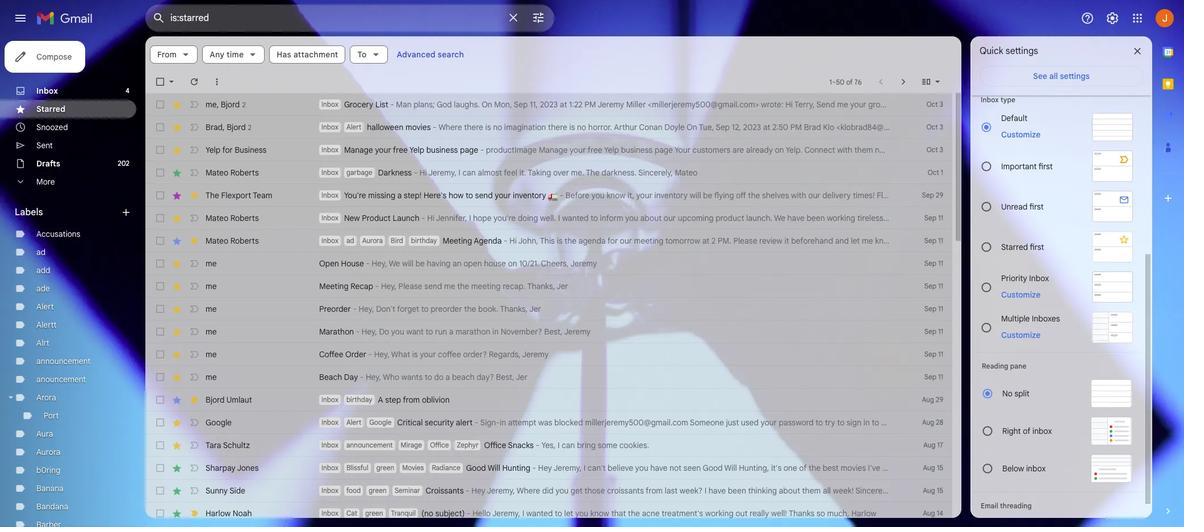 Task type: locate. For each thing, give the bounding box(es) containing it.
one
[[784, 463, 797, 473]]

1 horizontal spatial office
[[484, 440, 506, 451]]

settings inside button
[[1060, 71, 1090, 81]]

1 horizontal spatial working
[[827, 213, 856, 223]]

1 customize button from the top
[[995, 128, 1048, 141]]

0 vertical spatial 2
[[242, 100, 246, 109]]

1 29 from the top
[[936, 191, 944, 199]]

good right seen
[[703, 463, 723, 473]]

on left yelp.
[[775, 145, 784, 155]]

1 vertical spatial birthday
[[347, 395, 372, 404]]

0 vertical spatial customize button
[[995, 128, 1048, 141]]

first for important first
[[1039, 161, 1053, 171]]

sep 11 for coffee order - hey, what is your coffee order? regards, jeremy
[[925, 350, 944, 359]]

1 vertical spatial please
[[399, 281, 423, 291]]

inbox inside inbox grocery list - man plans; god laughs. on mon, sep 11, 2023 at 1:22 pm jeremy miller <millerjeremy500@gmail.com> wrote: hi terry, send me your grocery list. thanks, jer
[[322, 100, 339, 109]]

1 horizontal spatial manage
[[539, 145, 568, 155]]

we down bird
[[389, 259, 400, 269]]

3 mateo roberts from the top
[[206, 236, 259, 246]]

11 for marathon - hey, do you want to run a marathon in november? best, jeremy
[[939, 327, 944, 336]]

bjord for me
[[221, 99, 240, 109]]

the left agenda in the top of the page
[[565, 236, 577, 246]]

1 horizontal spatial send
[[475, 190, 493, 201]]

1 sep 11 from the top
[[925, 214, 944, 222]]

11 for preorder - hey, don't forget to preorder the book. thanks, jer
[[939, 305, 944, 313]]

1 customize from the top
[[1002, 130, 1041, 140]]

1 manage from the left
[[344, 145, 373, 155]]

you're missing a step! here's how to send your inventory
[[344, 190, 548, 201]]

- right list
[[390, 99, 394, 110]]

row containing sunny side
[[145, 480, 953, 502]]

2023 right 11,
[[540, 99, 558, 110]]

are
[[1006, 122, 1018, 132], [733, 145, 744, 155], [924, 236, 936, 246]]

0 vertical spatial working
[[827, 213, 856, 223]]

3 for hey
[[940, 123, 944, 131]]

29 for you're missing a step! here's how to send your inventory
[[936, 191, 944, 199]]

2 vertical spatial roberts
[[230, 236, 259, 246]]

your
[[851, 99, 867, 110], [1020, 122, 1036, 132], [375, 145, 391, 155], [570, 145, 586, 155], [935, 145, 951, 155], [495, 190, 511, 201], [420, 349, 436, 360], [761, 418, 777, 428], [882, 418, 898, 428]]

9 row from the top
[[145, 275, 953, 298]]

have
[[788, 213, 805, 223], [651, 463, 668, 473], [709, 486, 726, 496]]

best, right day?
[[496, 372, 514, 382]]

unread first
[[1002, 201, 1044, 212]]

over
[[553, 168, 569, 178]]

jeremy, up you're missing a step! here's how to send your inventory
[[429, 168, 457, 178]]

1 vertical spatial wanted
[[527, 508, 553, 519]]

meeting up book.
[[471, 281, 501, 291]]

meeting
[[443, 236, 472, 246], [319, 281, 349, 291]]

starred up "snoozed" 'link'
[[36, 104, 65, 114]]

0 horizontal spatial 2
[[242, 100, 246, 109]]

are up up on the right of the page
[[1006, 122, 1018, 132]]

manage up over
[[539, 145, 568, 155]]

starred inside labels navigation
[[36, 104, 65, 114]]

8 11 from the top
[[939, 373, 944, 381]]

1 vertical spatial customize
[[1002, 289, 1041, 300]]

29 for a step from oblivion
[[936, 395, 944, 404]]

of right 'right'
[[1023, 426, 1031, 436]]

quick settings element
[[980, 45, 1039, 66]]

2 roberts from the top
[[230, 213, 259, 223]]

our left upcoming at the right top of the page
[[664, 213, 676, 223]]

2 29 from the top
[[936, 395, 944, 404]]

0 vertical spatial roberts
[[230, 168, 259, 178]]

preorder
[[431, 304, 462, 314]]

birthday up be
[[411, 236, 437, 245]]

pm right '1:22' at the top of page
[[585, 99, 596, 110]]

1 oct 3 from the top
[[927, 100, 944, 109]]

None checkbox
[[155, 122, 166, 133], [155, 212, 166, 224], [155, 258, 166, 269], [155, 281, 166, 292], [155, 372, 166, 383], [155, 394, 166, 406], [155, 440, 166, 451], [155, 122, 166, 133], [155, 212, 166, 224], [155, 258, 166, 269], [155, 281, 166, 292], [155, 372, 166, 383], [155, 394, 166, 406], [155, 440, 166, 451]]

1 horizontal spatial that
[[1032, 213, 1046, 223]]

0 vertical spatial on
[[482, 99, 492, 110]]

jeremy down agenda in the top of the page
[[571, 259, 597, 269]]

customize down priority inbox
[[1002, 289, 1041, 300]]

week!
[[833, 486, 854, 496]]

3 customize button from the top
[[995, 328, 1048, 342]]

18 row from the top
[[145, 480, 953, 502]]

row containing sharpay jones
[[145, 457, 953, 480]]

1 mateo roberts from the top
[[206, 168, 259, 178]]

7 row from the top
[[145, 230, 1181, 252]]

hunting,
[[739, 463, 769, 473]]

1 up sep 29
[[941, 168, 944, 177]]

7 sep 11 from the top
[[925, 350, 944, 359]]

1 product from the left
[[716, 213, 745, 223]]

🚛 image
[[548, 191, 558, 201]]

0 vertical spatial aug 15
[[923, 464, 944, 472]]

halloween down list
[[367, 122, 404, 132]]

product
[[716, 213, 745, 223], [1001, 213, 1030, 223]]

8 row from the top
[[145, 252, 953, 275]]

row
[[145, 93, 954, 116], [145, 116, 1136, 139], [145, 139, 1020, 161], [145, 161, 953, 184], [145, 184, 953, 207], [145, 207, 1121, 230], [145, 230, 1181, 252], [145, 252, 953, 275], [145, 275, 953, 298], [145, 298, 953, 320], [145, 320, 953, 343], [145, 343, 953, 366], [145, 366, 953, 389], [145, 389, 953, 411], [145, 411, 1185, 434], [145, 434, 953, 457], [145, 457, 953, 480], [145, 480, 953, 502], [145, 502, 953, 525]]

page
[[460, 145, 478, 155], [655, 145, 673, 155]]

are left already
[[733, 145, 744, 155]]

accusations
[[36, 229, 80, 239]]

hi up 'step!' at the left of the page
[[420, 168, 427, 178]]

free up darkness at top left
[[393, 145, 408, 155]]

0 vertical spatial inbox
[[1033, 426, 1052, 436]]

1 vertical spatial of
[[1023, 426, 1031, 436]]

2 vertical spatial hey
[[472, 486, 486, 496]]

oct 3 up claiming
[[927, 123, 944, 131]]

3 3 from the top
[[940, 145, 944, 154]]

where left did
[[517, 486, 540, 496]]

inbox type element
[[981, 95, 1133, 104]]

hey up "hello"
[[472, 486, 486, 496]]

the
[[565, 236, 577, 246], [457, 281, 469, 291], [464, 304, 476, 314], [809, 463, 821, 473], [628, 508, 640, 519]]

sharpay jones
[[206, 463, 259, 473]]

oct down the toggle split pane mode icon
[[927, 100, 938, 109]]

in right the marathon
[[493, 327, 499, 337]]

sign
[[847, 418, 862, 428]]

are left any
[[924, 236, 936, 246]]

i up the how
[[459, 168, 461, 178]]

mateo roberts for darkness
[[206, 168, 259, 178]]

hey,
[[372, 259, 387, 269], [381, 281, 397, 291], [359, 304, 374, 314], [362, 327, 377, 337], [374, 349, 390, 360], [366, 372, 381, 382]]

order
[[345, 349, 366, 360]]

1 vertical spatial that
[[612, 508, 626, 519]]

sep 11 for meeting recap - hey, please send me the meeting recap. thanks, jer
[[925, 282, 944, 290]]

advanced search options image
[[527, 6, 550, 29]]

2 vertical spatial customize
[[1002, 330, 1041, 340]]

3 row from the top
[[145, 139, 1020, 161]]

you down the get
[[576, 508, 589, 519]]

row containing the flexport team
[[145, 184, 953, 207]]

0 vertical spatial announcement
[[36, 356, 91, 366]]

2 for brad
[[248, 123, 252, 132]]

1 row from the top
[[145, 93, 954, 116]]

14 row from the top
[[145, 389, 953, 411]]

darkness - hi jeremy, i can almost feel it. taking over me. the darkness. sincerely, mateo
[[378, 168, 698, 178]]

1 horizontal spatial will
[[725, 463, 737, 473]]

8 sep 11 from the top
[[925, 373, 944, 381]]

umlaut
[[226, 395, 252, 405]]

1 vertical spatial and
[[836, 236, 849, 246]]

1 vertical spatial pm
[[791, 122, 802, 132]]

0 horizontal spatial aurora
[[36, 447, 60, 457]]

0 vertical spatial starred
[[36, 104, 65, 114]]

hey, right house
[[372, 259, 387, 269]]

0 horizontal spatial 2023
[[540, 99, 558, 110]]

4 11 from the top
[[939, 282, 944, 290]]

2 good from the left
[[703, 463, 723, 473]]

about for thinking
[[779, 486, 800, 496]]

agenda
[[579, 236, 606, 246]]

2 horizontal spatial hey
[[952, 122, 966, 132]]

11
[[939, 214, 944, 222], [939, 236, 944, 245], [939, 259, 944, 268], [939, 282, 944, 290], [939, 305, 944, 313], [939, 327, 944, 336], [939, 350, 944, 359], [939, 373, 944, 381]]

5 sep 11 from the top
[[925, 305, 944, 313]]

bird
[[391, 236, 403, 245]]

, for brad
[[223, 122, 225, 132]]

open
[[464, 259, 482, 269]]

tab list
[[1153, 36, 1185, 486]]

0 horizontal spatial are
[[733, 145, 744, 155]]

up
[[1010, 145, 1020, 155]]

labels heading
[[15, 207, 120, 218]]

1 vertical spatial thanks,
[[527, 281, 555, 291]]

3 for thanks,
[[940, 100, 944, 109]]

2 vertical spatial of
[[800, 463, 807, 473]]

None search field
[[145, 5, 555, 32]]

2 vertical spatial alert
[[347, 418, 361, 427]]

2 horizontal spatial free
[[953, 145, 968, 155]]

5 row from the top
[[145, 184, 953, 207]]

1 vertical spatial ,
[[223, 122, 225, 132]]

1 no from the left
[[493, 122, 502, 132]]

sep 29
[[922, 191, 944, 199]]

list.
[[899, 99, 911, 110]]

1 horizontal spatial 2023
[[743, 122, 761, 132]]

multiple
[[1002, 313, 1030, 324]]

snacks
[[508, 440, 534, 451]]

get
[[571, 486, 583, 496]]

17 row from the top
[[145, 457, 953, 480]]

brad , bjord 2
[[206, 122, 252, 132]]

oct 3 up oct 1
[[927, 145, 944, 154]]

None checkbox
[[155, 76, 166, 87], [155, 99, 166, 110], [155, 144, 166, 156], [155, 167, 166, 178], [155, 190, 166, 201], [155, 235, 166, 247], [155, 303, 166, 315], [155, 326, 166, 337], [155, 349, 166, 360], [155, 417, 166, 428], [155, 462, 166, 474], [155, 485, 166, 497], [155, 508, 166, 519], [155, 76, 166, 87], [155, 99, 166, 110], [155, 144, 166, 156], [155, 167, 166, 178], [155, 190, 166, 201], [155, 235, 166, 247], [155, 303, 166, 315], [155, 326, 166, 337], [155, 349, 166, 360], [155, 417, 166, 428], [155, 462, 166, 474], [155, 485, 166, 497], [155, 508, 166, 519]]

2 page from the left
[[655, 145, 673, 155]]

2 mateo roberts from the top
[[206, 213, 259, 223]]

google up 'tara'
[[206, 418, 232, 428]]

- right the recap
[[375, 281, 379, 291]]

gmail image
[[36, 7, 98, 30]]

has attachment button
[[269, 45, 346, 64]]

1 vertical spatial let
[[564, 508, 573, 519]]

inbox grocery list - man plans; god laughs. on mon, sep 11, 2023 at 1:22 pm jeremy miller <millerjeremy500@gmail.com> wrote: hi terry, send me your grocery list. thanks, jer
[[322, 99, 954, 110]]

can left bring
[[562, 440, 575, 451]]

working left 'tirelessly'
[[827, 213, 856, 223]]

2 harlow from the left
[[852, 508, 877, 519]]

1 vertical spatial meeting
[[319, 281, 349, 291]]

1 15 from the top
[[937, 464, 944, 472]]

aug left 14
[[923, 509, 935, 518]]

house
[[341, 259, 364, 269]]

there right imagination
[[548, 122, 568, 132]]

2 left pm.
[[712, 236, 716, 246]]

1 horizontal spatial on
[[775, 145, 784, 155]]

your up me.
[[570, 145, 586, 155]]

that down croissants at the bottom right of the page
[[612, 508, 626, 519]]

5 11 from the top
[[939, 305, 944, 313]]

29 down oct 1
[[936, 191, 944, 199]]

taking
[[528, 168, 551, 178]]

i right love.
[[1119, 213, 1121, 223]]

meeting up an
[[443, 236, 472, 246]]

3 left guys
[[940, 123, 944, 131]]

mateo for meeting agenda
[[206, 236, 228, 246]]

row containing bjord umlaut
[[145, 389, 953, 411]]

2 inside brad , bjord 2
[[248, 123, 252, 132]]

hey, for hey, what is your coffee order? regards, jeremy
[[374, 349, 390, 360]]

aug left 17
[[924, 441, 936, 449]]

aug right seen. at the bottom
[[923, 464, 936, 472]]

1 horizontal spatial google
[[369, 418, 392, 427]]

1 free from the left
[[393, 145, 408, 155]]

believe
[[608, 463, 634, 473]]

conan
[[639, 122, 663, 132]]

love.
[[1101, 213, 1117, 223]]

best,
[[544, 327, 563, 337], [496, 372, 514, 382], [922, 463, 940, 473]]

0 vertical spatial send
[[475, 190, 493, 201]]

harlow right much,
[[852, 508, 877, 519]]

the for agenda
[[565, 236, 577, 246]]

on left "10/21."
[[508, 259, 517, 269]]

upcoming
[[678, 213, 714, 223]]

2 row from the top
[[145, 116, 1136, 139]]

1 business from the left
[[427, 145, 458, 155]]

0 vertical spatial mateo roberts
[[206, 168, 259, 178]]

aug up aug 14
[[923, 486, 936, 495]]

15 row from the top
[[145, 411, 1185, 434]]

16 row from the top
[[145, 434, 953, 457]]

advanced search
[[397, 49, 464, 60]]

the left book.
[[464, 304, 476, 314]]

2 horizontal spatial at
[[763, 122, 771, 132]]

ac
[[1179, 418, 1185, 428]]

- up almost at top left
[[481, 145, 484, 155]]

2 aug 15 from the top
[[923, 486, 944, 495]]

mateo
[[206, 168, 228, 178], [675, 168, 698, 178], [206, 213, 228, 223], [206, 236, 228, 246]]

alert for halloween
[[347, 123, 361, 131]]

god
[[437, 99, 452, 110]]

6 11 from the top
[[939, 327, 944, 336]]

2 customize from the top
[[1002, 289, 1041, 300]]

19 row from the top
[[145, 502, 953, 525]]

all right see at the right top of page
[[1050, 71, 1058, 81]]

from left last
[[646, 486, 663, 496]]

page left your
[[655, 145, 673, 155]]

1 good from the left
[[466, 463, 486, 473]]

0 vertical spatial at
[[560, 99, 567, 110]]

1 horizontal spatial aurora
[[362, 236, 383, 245]]

3 for your
[[940, 145, 944, 154]]

6 sep 11 from the top
[[925, 327, 944, 336]]

multiple inboxes
[[1002, 313, 1060, 324]]

a
[[378, 395, 383, 405]]

please
[[734, 236, 758, 246], [399, 281, 423, 291]]

will left hunting at the bottom
[[488, 463, 500, 473]]

1 horizontal spatial for
[[608, 236, 618, 246]]

2 customize button from the top
[[995, 288, 1048, 301]]

2 manage from the left
[[539, 145, 568, 155]]

oct 3 for thanks,
[[927, 100, 944, 109]]

1 horizontal spatial from
[[646, 486, 663, 496]]

2 yelp from the left
[[410, 145, 424, 155]]

more
[[36, 177, 55, 187]]

4 sep 11 from the top
[[925, 282, 944, 290]]

0 vertical spatial 3
[[940, 100, 944, 109]]

inbox
[[36, 86, 58, 96], [981, 95, 999, 104], [322, 100, 339, 109], [322, 123, 339, 131], [322, 145, 339, 154], [322, 168, 339, 177], [322, 191, 339, 199], [322, 214, 339, 222], [322, 236, 339, 245], [1030, 273, 1049, 283], [322, 395, 339, 404], [322, 418, 339, 427], [322, 441, 339, 449], [322, 464, 339, 472], [322, 486, 339, 495], [322, 509, 339, 518]]

sep
[[514, 99, 528, 110], [716, 122, 730, 132], [922, 191, 934, 199], [925, 214, 937, 222], [925, 236, 937, 245], [925, 259, 937, 268], [925, 282, 937, 290], [925, 305, 937, 313], [925, 327, 937, 336], [925, 350, 937, 359], [925, 373, 937, 381]]

blocked left them,
[[961, 418, 990, 428]]

cat
[[347, 509, 357, 518]]

1 horizontal spatial no
[[577, 122, 586, 132]]

3
[[940, 100, 944, 109], [940, 123, 944, 131], [940, 145, 944, 154]]

is up productimage
[[485, 122, 491, 132]]

1 vertical spatial 1
[[941, 168, 944, 177]]

3 sep 11 from the top
[[925, 259, 944, 268]]

google
[[206, 418, 232, 428], [933, 418, 959, 428], [369, 418, 392, 427]]

-
[[390, 99, 394, 110], [433, 122, 437, 132], [481, 145, 484, 155], [414, 168, 418, 178], [558, 190, 566, 201], [422, 213, 425, 223], [504, 236, 508, 246], [366, 259, 370, 269], [375, 281, 379, 291], [353, 304, 357, 314], [356, 327, 360, 337], [369, 349, 372, 360], [360, 372, 364, 382], [475, 418, 478, 428], [536, 440, 540, 451], [533, 463, 536, 473], [466, 486, 470, 496], [467, 508, 471, 519]]

starred for starred link
[[36, 104, 65, 114]]

aurora link
[[36, 447, 60, 457]]

them up so
[[803, 486, 821, 496]]

been up beforehand
[[807, 213, 825, 223]]

1 aug 15 from the top
[[923, 464, 944, 472]]

1 vertical spatial 15
[[937, 486, 944, 495]]

0 vertical spatial settings
[[1006, 45, 1039, 57]]

from
[[157, 49, 177, 60]]

aug 15 up aug 14
[[923, 486, 944, 495]]

banana
[[36, 483, 64, 494]]

2 3 from the top
[[940, 123, 944, 131]]

1 vertical spatial 29
[[936, 395, 944, 404]]

office down sign-
[[484, 440, 506, 451]]

0 vertical spatial green
[[376, 464, 394, 472]]

3 customize from the top
[[1002, 330, 1041, 340]]

1 horizontal spatial birthday
[[411, 236, 437, 245]]

1 vertical spatial announcement
[[347, 441, 393, 449]]

reading pane element
[[982, 362, 1132, 370]]

our down inform
[[620, 236, 632, 246]]

sincerely, down inbox manage your free yelp business page - productimage manage your free yelp business page your customers are already on yelp. connect with them now by claiming your free page. sign up
[[639, 168, 673, 178]]

customize for priority inbox
[[1002, 289, 1041, 300]]

office for office
[[430, 441, 449, 449]]

jeremy, right "hello"
[[492, 508, 520, 519]]

1 vertical spatial we
[[389, 259, 400, 269]]

starred link
[[36, 104, 65, 114]]

customize down multiple
[[1002, 330, 1041, 340]]

2 oct 3 from the top
[[927, 123, 944, 131]]

customize button down multiple
[[995, 328, 1048, 342]]

send
[[817, 99, 835, 110]]

for
[[222, 145, 233, 155], [608, 236, 618, 246]]

wrote: up claiming
[[927, 122, 950, 132]]

0 horizontal spatial starred
[[36, 104, 65, 114]]

open
[[319, 259, 339, 269]]

1 3 from the top
[[940, 100, 944, 109]]

1 horizontal spatial our
[[664, 213, 676, 223]]

harlow down sunny side
[[206, 508, 231, 519]]

all inside see all settings button
[[1050, 71, 1058, 81]]

first
[[1039, 161, 1053, 171], [1030, 201, 1044, 212], [1030, 242, 1045, 252]]

1 horizontal spatial free
[[588, 145, 603, 155]]

11 for coffee order - hey, what is your coffee order? regards, jeremy
[[939, 350, 944, 359]]

settings
[[1006, 45, 1039, 57], [1060, 71, 1090, 81]]

want
[[406, 327, 424, 337]]

1 vertical spatial on
[[508, 259, 517, 269]]

sign
[[992, 145, 1008, 155]]

with
[[838, 145, 853, 155]]

google up 17
[[933, 418, 959, 428]]

best
[[823, 463, 839, 473]]

2 halloween from the left
[[1068, 122, 1104, 132]]

cookies.
[[620, 440, 649, 451]]

the for meeting
[[457, 281, 469, 291]]

oct up oct 1
[[927, 145, 938, 154]]

1 vertical spatial send
[[425, 281, 442, 291]]

your up you're
[[495, 190, 511, 201]]

1 sunny from the left
[[206, 486, 228, 496]]

1 roberts from the top
[[230, 168, 259, 178]]

2 vertical spatial customize button
[[995, 328, 1048, 342]]

alert for critical
[[347, 418, 361, 427]]

1 horizontal spatial product
[[1001, 213, 1030, 223]]

drafts
[[36, 159, 60, 169]]

1 horizontal spatial blocked
[[961, 418, 990, 428]]

imagination
[[504, 122, 546, 132]]

bjord for brad
[[227, 122, 246, 132]]

halloween
[[367, 122, 404, 132], [1068, 122, 1104, 132]]

ad link
[[36, 247, 45, 257]]

you right but
[[1029, 418, 1042, 428]]

team
[[253, 190, 272, 201]]

3 oct 3 from the top
[[927, 145, 944, 154]]

customize button for multiple inboxes
[[995, 328, 1048, 342]]

where down god
[[439, 122, 462, 132]]

meeting left tomorrow
[[634, 236, 664, 246]]

starred
[[36, 104, 65, 114], [1002, 242, 1028, 252]]

i left the 'can't'
[[584, 463, 586, 473]]

customize button
[[995, 128, 1048, 141], [995, 288, 1048, 301], [995, 328, 1048, 342]]

tara schultz
[[206, 440, 250, 451]]

there down laughs.
[[464, 122, 483, 132]]

can for almost
[[463, 168, 476, 178]]

3 11 from the top
[[939, 259, 944, 268]]

2 inside me , bjord 2
[[242, 100, 246, 109]]

main content
[[145, 36, 1185, 527]]

7 11 from the top
[[939, 350, 944, 359]]

customize button for priority inbox
[[995, 288, 1048, 301]]

1 vertical spatial customize button
[[995, 288, 1048, 301]]

3 roberts from the top
[[230, 236, 259, 246]]

mateo for darkness
[[206, 168, 228, 178]]

1:22
[[569, 99, 583, 110]]

product down unread at the top of the page
[[1001, 213, 1030, 223]]

office for office snacks - yes, i can bring some cookies.
[[484, 440, 506, 451]]

claiming
[[903, 145, 933, 155]]

inbox inside inbox new product launch - hi jennifer, i hope you're doing well. i wanted to inform you about our upcoming product launch. we have been working tirelessly to develop a new and exciting product that i think you will love. i
[[322, 214, 339, 222]]

sunny
[[206, 486, 228, 496], [892, 486, 914, 496]]

1 horizontal spatial have
[[709, 486, 726, 496]]

- down plans;
[[433, 122, 437, 132]]

first right unread at the top of the page
[[1030, 201, 1044, 212]]

let down 'tirelessly'
[[851, 236, 860, 246]]

i've
[[868, 463, 881, 473]]

announcement link
[[36, 356, 91, 366]]

0 horizontal spatial page
[[460, 145, 478, 155]]

0 vertical spatial wanted
[[562, 213, 589, 223]]

,
[[217, 99, 219, 109], [223, 122, 225, 132]]

the for book.
[[464, 304, 476, 314]]

i right the "well."
[[558, 213, 560, 223]]

more button
[[0, 173, 136, 191]]

meeting for meeting agenda - hi john, this is the agenda for our meeting tomorrow at 2 pm. please review it beforehand and let me know if there are any changes or additions. looking forward to seeing you.best,emily
[[443, 236, 472, 246]]

alrt link
[[36, 338, 49, 348]]

product up pm.
[[716, 213, 745, 223]]

starred for starred first
[[1002, 242, 1028, 252]]

harlow
[[206, 508, 231, 519], [852, 508, 877, 519]]

be
[[416, 259, 425, 269]]

0 horizontal spatial know
[[591, 508, 610, 519]]

12,
[[732, 122, 741, 132]]

ever
[[883, 463, 898, 473]]

1 vertical spatial oct 3
[[927, 123, 944, 131]]

aug for yes, i can bring some cookies.
[[924, 441, 936, 449]]

1 horizontal spatial best,
[[544, 327, 563, 337]]

0 vertical spatial for
[[222, 145, 233, 155]]

oblivion
[[422, 395, 450, 405]]

0 horizontal spatial there
[[464, 122, 483, 132]]

0 vertical spatial customize
[[1002, 130, 1041, 140]]

inbox right but
[[1033, 426, 1052, 436]]

search
[[438, 49, 464, 60]]

2 sep 11 from the top
[[925, 236, 944, 245]]

roberts for meeting
[[230, 236, 259, 246]]

manage up garbage
[[344, 145, 373, 155]]

12 row from the top
[[145, 343, 953, 366]]

1 11 from the top
[[939, 214, 944, 222]]

hey, for hey, we will be having an open house on 10/21. cheers, jeremy
[[372, 259, 387, 269]]

yelp for business
[[206, 145, 267, 155]]

0 vertical spatial meeting
[[443, 236, 472, 246]]

time
[[227, 49, 244, 60]]



Task type: describe. For each thing, give the bounding box(es) containing it.
2 horizontal spatial 2
[[712, 236, 716, 246]]

roberts for darkness
[[230, 168, 259, 178]]

email
[[981, 502, 999, 510]]

is down '1:22' at the top of page
[[570, 122, 575, 132]]

anouncement link
[[36, 374, 86, 385]]

11 row from the top
[[145, 320, 953, 343]]

0 vertical spatial ad
[[347, 236, 354, 245]]

- left yes,
[[536, 440, 540, 451]]

2 for me
[[242, 100, 246, 109]]

- right croissants
[[466, 486, 470, 496]]

0 vertical spatial sincerely,
[[639, 168, 673, 178]]

2 11 from the top
[[939, 236, 944, 245]]

0 horizontal spatial we
[[389, 259, 400, 269]]

jer down regards,
[[516, 372, 528, 382]]

0 vertical spatial thanks,
[[913, 99, 941, 110]]

b0ring link
[[36, 465, 60, 476]]

1 blocked from the left
[[555, 418, 583, 428]]

2 vertical spatial are
[[924, 236, 936, 246]]

your right used
[[761, 418, 777, 428]]

0 horizontal spatial in
[[493, 327, 499, 337]]

security
[[425, 418, 454, 428]]

0 horizontal spatial them
[[803, 486, 821, 496]]

at for jeremy
[[560, 99, 567, 110]]

1 vertical spatial sincerely,
[[856, 486, 890, 496]]

2 horizontal spatial google
[[933, 418, 959, 428]]

1 will from the left
[[488, 463, 500, 473]]

1 horizontal spatial will
[[1087, 213, 1099, 223]]

4 row from the top
[[145, 161, 953, 184]]

mon,
[[494, 99, 512, 110]]

oct for your
[[927, 145, 938, 154]]

inbox inside inbox manage your free yelp business page - productimage manage your free yelp business page your customers are already on yelp. connect with them now by claiming your free page. sign up
[[322, 145, 339, 154]]

50
[[837, 78, 845, 86]]

i right week?
[[705, 486, 707, 496]]

0 vertical spatial have
[[788, 213, 805, 223]]

forward
[[1063, 236, 1091, 246]]

1 horizontal spatial brad
[[804, 122, 821, 132]]

28
[[936, 418, 944, 427]]

drafts link
[[36, 159, 60, 169]]

row containing yelp for business
[[145, 139, 1020, 161]]

1 horizontal spatial in
[[500, 418, 506, 428]]

0 vertical spatial movies
[[406, 122, 431, 132]]

you right think
[[1072, 213, 1085, 223]]

beach
[[452, 372, 475, 382]]

1 horizontal spatial movies
[[841, 463, 866, 473]]

i left hope on the top left
[[469, 213, 471, 223]]

zephyr
[[457, 441, 479, 449]]

your up darkness at top left
[[375, 145, 391, 155]]

row containing brad
[[145, 116, 1136, 139]]

row containing tara schultz
[[145, 434, 953, 457]]

0 horizontal spatial of
[[800, 463, 807, 473]]

jer up november?
[[530, 304, 541, 314]]

1 yelp from the left
[[206, 145, 221, 155]]

plans;
[[414, 99, 435, 110]]

0 horizontal spatial that
[[612, 508, 626, 519]]

1 vertical spatial working
[[705, 508, 734, 519]]

so
[[817, 508, 826, 519]]

i left think
[[1048, 213, 1050, 223]]

1 vertical spatial hey
[[538, 463, 552, 473]]

inform
[[600, 213, 624, 223]]

hey, left the do
[[362, 327, 377, 337]]

is right this
[[557, 236, 563, 246]]

1 page from the left
[[460, 145, 478, 155]]

1 vertical spatial 2023
[[743, 122, 761, 132]]

right of inbox
[[1003, 426, 1052, 436]]

sent
[[36, 140, 53, 151]]

office snacks - yes, i can bring some cookies.
[[484, 440, 649, 451]]

11 for meeting recap - hey, please send me the meeting recap. thanks, jer
[[939, 282, 944, 290]]

marathon - hey, do you want to run a marathon in november? best, jeremy
[[319, 327, 591, 337]]

search mail image
[[149, 8, 169, 28]]

1 vertical spatial from
[[646, 486, 663, 496]]

a right run
[[449, 327, 454, 337]]

this
[[540, 236, 555, 246]]

0 horizontal spatial will
[[402, 259, 414, 269]]

much,
[[828, 508, 850, 519]]

14
[[937, 509, 944, 518]]

but
[[1014, 418, 1027, 428]]

tranquil
[[391, 509, 416, 518]]

sharpay
[[206, 463, 236, 473]]

0 vertical spatial and
[[955, 213, 969, 223]]

darkness.
[[602, 168, 637, 178]]

0 vertical spatial on
[[775, 145, 784, 155]]

3 free from the left
[[953, 145, 968, 155]]

a right the do
[[446, 372, 450, 382]]

0 horizontal spatial on
[[482, 99, 492, 110]]

your down 76
[[851, 99, 867, 110]]

i right yes,
[[558, 440, 560, 451]]

to button
[[350, 45, 388, 64]]

accusations link
[[36, 229, 80, 239]]

darkness
[[378, 168, 412, 178]]

jeremy left the miller
[[598, 99, 624, 110]]

you right inform
[[626, 213, 639, 223]]

mateo roberts for inbox
[[206, 213, 259, 223]]

0 horizontal spatial where
[[439, 122, 462, 132]]

row containing harlow noah
[[145, 502, 953, 525]]

, for me
[[217, 99, 219, 109]]

refresh image
[[189, 76, 200, 87]]

- right launch
[[422, 213, 425, 223]]

how
[[449, 190, 464, 201]]

coffee
[[438, 349, 461, 360]]

1 horizontal spatial them
[[855, 145, 873, 155]]

sep 11 for preorder - hey, don't forget to preorder the book. thanks, jer
[[925, 305, 944, 313]]

aura
[[36, 429, 53, 439]]

0 horizontal spatial brad
[[206, 122, 223, 132]]

- down over
[[558, 190, 566, 201]]

2 vertical spatial bjord
[[206, 395, 225, 405]]

advanced search button
[[392, 44, 469, 65]]

2 horizontal spatial are
[[1006, 122, 1018, 132]]

0 horizontal spatial our
[[620, 236, 632, 246]]

0 vertical spatial best,
[[544, 327, 563, 337]]

password
[[779, 418, 814, 428]]

ad inside labels navigation
[[36, 247, 45, 257]]

hey, for hey, please send me the meeting recap. thanks, jer
[[381, 281, 397, 291]]

11 for open house - hey, we will be having an open house on 10/21. cheers, jeremy
[[939, 259, 944, 268]]

0 vertical spatial 1
[[830, 78, 832, 86]]

think
[[1052, 213, 1070, 223]]

1 vertical spatial at
[[763, 122, 771, 132]]

roberts for inbox
[[230, 213, 259, 223]]

hi left john,
[[510, 236, 517, 246]]

0 vertical spatial wrote:
[[761, 99, 784, 110]]

a left 'step!' at the left of the page
[[398, 190, 402, 201]]

product
[[362, 213, 391, 223]]

main content containing from
[[145, 36, 1185, 527]]

i right "hello"
[[523, 508, 525, 519]]

0 vertical spatial our
[[664, 213, 676, 223]]

yelp.
[[786, 145, 803, 155]]

2 no from the left
[[577, 122, 586, 132]]

1 vertical spatial what
[[1094, 418, 1111, 428]]

mateo roberts for meeting
[[206, 236, 259, 246]]

sep 11 for open house - hey, we will be having an open house on 10/21. cheers, jeremy
[[925, 259, 944, 268]]

you right the do
[[391, 327, 404, 337]]

develop
[[901, 213, 930, 223]]

1 harlow from the left
[[206, 508, 231, 519]]

- right hunting at the bottom
[[533, 463, 536, 473]]

1 horizontal spatial let
[[851, 236, 860, 246]]

clear search image
[[502, 6, 525, 29]]

0 horizontal spatial from
[[403, 395, 420, 405]]

0 vertical spatial been
[[807, 213, 825, 223]]

2 horizontal spatial best,
[[922, 463, 940, 473]]

ade
[[36, 284, 50, 294]]

1 horizontal spatial pm
[[791, 122, 802, 132]]

quick
[[980, 45, 1004, 57]]

jeremy, down office snacks - yes, i can bring some cookies.
[[554, 463, 582, 473]]

email threading element
[[981, 502, 1133, 510]]

do
[[434, 372, 444, 382]]

hey, left don't
[[359, 304, 374, 314]]

jer right list.
[[942, 99, 954, 110]]

aug up aug 28
[[922, 395, 934, 404]]

2 product from the left
[[1001, 213, 1030, 223]]

the left best
[[809, 463, 821, 473]]

2 sunny from the left
[[892, 486, 914, 496]]

can't
[[588, 463, 606, 473]]

2 horizontal spatial in
[[864, 418, 870, 428]]

1 horizontal spatial wanted
[[562, 213, 589, 223]]

aug 29
[[922, 395, 944, 404]]

first for starred first
[[1030, 242, 1045, 252]]

coffee
[[319, 349, 344, 360]]

- right house
[[366, 259, 370, 269]]

2 horizontal spatial of
[[1023, 426, 1031, 436]]

reading pane
[[982, 362, 1027, 370]]

oct 3 for your
[[927, 145, 944, 154]]

toggle split pane mode image
[[921, 76, 932, 87]]

settings image
[[1106, 11, 1120, 25]]

the left acne
[[628, 508, 640, 519]]

0 horizontal spatial and
[[836, 236, 849, 246]]

- right order
[[369, 349, 372, 360]]

inventory
[[513, 190, 546, 201]]

- right agenda
[[504, 236, 508, 246]]

run
[[435, 327, 447, 337]]

1 vertical spatial where
[[517, 486, 540, 496]]

- right preorder
[[353, 304, 357, 314]]

any
[[210, 49, 225, 60]]

1 horizontal spatial there
[[548, 122, 568, 132]]

any
[[938, 236, 951, 246]]

jennifer,
[[436, 213, 467, 223]]

2 vertical spatial thanks,
[[500, 304, 528, 314]]

aurora inside labels navigation
[[36, 447, 60, 457]]

productimage
[[486, 145, 537, 155]]

- left "hello"
[[467, 508, 471, 519]]

0 vertical spatial that
[[1032, 213, 1046, 223]]

right
[[1003, 426, 1021, 436]]

green for croissants - hey jeremy, where did you get those croissants from last week? i have been thinking about them all week! sincerely, sunny
[[369, 486, 387, 495]]

sep 11 for marathon - hey, do you want to run a marathon in november? best, jeremy
[[925, 327, 944, 336]]

2 horizontal spatial there
[[903, 236, 922, 246]]

1 vertical spatial on
[[687, 122, 697, 132]]

you right believe
[[636, 463, 649, 473]]

alert inside labels navigation
[[36, 302, 54, 312]]

is right what
[[412, 349, 418, 360]]

0 horizontal spatial pm
[[585, 99, 596, 110]]

laughs.
[[454, 99, 480, 110]]

1 horizontal spatial know
[[875, 236, 894, 246]]

0 vertical spatial the
[[586, 168, 600, 178]]

blissful
[[347, 464, 369, 472]]

10/21.
[[519, 259, 539, 269]]

announcement inside labels navigation
[[36, 356, 91, 366]]

your left favorite
[[1020, 122, 1036, 132]]

1 vertical spatial are
[[733, 145, 744, 155]]

has attachment
[[277, 49, 338, 60]]

customize for default
[[1002, 130, 1041, 140]]

aug for hello jeremy, i wanted to let you know that the acne treatment's working out really well! thanks so much, harlow
[[923, 509, 935, 518]]

alrt
[[36, 338, 49, 348]]

0 horizontal spatial for
[[222, 145, 233, 155]]

3 yelp from the left
[[604, 145, 619, 155]]

meeting agenda - hi john, this is the agenda for our meeting tomorrow at 2 pm. please review it beforehand and let me know if there are any changes or additions. looking forward to seeing you.best,emily
[[443, 236, 1181, 246]]

0 horizontal spatial settings
[[1006, 45, 1039, 57]]

inbox inside labels navigation
[[36, 86, 58, 96]]

important
[[1002, 161, 1037, 171]]

- right "marathon"
[[356, 327, 360, 337]]

1 horizontal spatial we
[[774, 213, 786, 223]]

0 horizontal spatial hey
[[472, 486, 486, 496]]

1 horizontal spatial wrote:
[[927, 122, 950, 132]]

- right day
[[360, 372, 364, 382]]

row containing google
[[145, 411, 1185, 434]]

was
[[538, 418, 553, 428]]

2 business from the left
[[621, 145, 653, 155]]

0 vertical spatial please
[[734, 236, 758, 246]]

10 row from the top
[[145, 298, 953, 320]]

oct 3 for hey
[[927, 123, 944, 131]]

aug 14
[[923, 509, 944, 518]]

oct for thanks,
[[927, 100, 938, 109]]

1 horizontal spatial of
[[847, 78, 853, 86]]

can for bring
[[562, 440, 575, 451]]

me , bjord 2
[[206, 99, 246, 109]]

tomorrow
[[666, 236, 701, 246]]

not
[[670, 463, 682, 473]]

november?
[[501, 327, 542, 337]]

movies
[[402, 464, 424, 472]]

Search mail text field
[[170, 12, 500, 24]]

last
[[665, 486, 678, 496]]

jeremy down november?
[[522, 349, 549, 360]]

sign-
[[481, 418, 500, 428]]

about for you
[[641, 213, 662, 223]]

attempt
[[508, 418, 536, 428]]

0 horizontal spatial all
[[823, 486, 831, 496]]

1 vertical spatial best,
[[496, 372, 514, 382]]

2 blocked from the left
[[961, 418, 990, 428]]

your up oct 1
[[935, 145, 951, 155]]

aug for sign-in attempt was blocked millerjeremy500@gmail.com someone just used your password to try to sign in to your account. google blocked them, but you should check what happened. check ac
[[922, 418, 935, 427]]

marathon
[[319, 327, 354, 337]]

snoozed
[[36, 122, 68, 132]]

really
[[750, 508, 769, 519]]

jer down the "cheers,"
[[557, 281, 568, 291]]

inboxes
[[1032, 313, 1060, 324]]

horror.
[[589, 122, 612, 132]]

support image
[[1081, 11, 1095, 25]]

1 horizontal spatial meeting
[[634, 236, 664, 246]]

customize button for default
[[995, 128, 1048, 141]]

your left coffee
[[420, 349, 436, 360]]

11,
[[530, 99, 538, 110]]

1 halloween from the left
[[367, 122, 404, 132]]

meeting for meeting recap - hey, please send me the meeting recap. thanks, jer
[[319, 281, 349, 291]]

oct for hey
[[927, 123, 938, 131]]

any time button
[[202, 45, 265, 64]]

at for please
[[703, 236, 710, 246]]

1 vertical spatial been
[[728, 486, 746, 496]]

0 vertical spatial what
[[987, 122, 1004, 132]]

alertt link
[[36, 320, 57, 330]]

well!
[[771, 508, 787, 519]]

almost
[[478, 168, 502, 178]]

green for (no subject) - hello jeremy, i wanted to let you know that the acne treatment's working out really well! thanks so much, harlow
[[365, 509, 383, 518]]

them,
[[992, 418, 1012, 428]]

arora link
[[36, 393, 56, 403]]

hi left the terry, at the right top of the page
[[786, 99, 793, 110]]

add
[[36, 265, 50, 276]]

0 horizontal spatial wanted
[[527, 508, 553, 519]]

mateo for new product launch
[[206, 213, 228, 223]]

customize for multiple inboxes
[[1002, 330, 1041, 340]]

0 horizontal spatial meeting
[[471, 281, 501, 291]]

- right alert
[[475, 418, 478, 428]]

advanced
[[397, 49, 436, 60]]

6 row from the top
[[145, 207, 1121, 230]]

- right darkness at top left
[[414, 168, 418, 178]]

green for good will hunting - hey jeremy, i can't believe you have not seen good will hunting, it's one of the best movies i've ever seen. best,
[[376, 464, 394, 472]]

1 horizontal spatial 1
[[941, 168, 944, 177]]

hey, for hey, who wants to do a beach day? best, jer
[[366, 372, 381, 382]]

should
[[1044, 418, 1068, 428]]

0 horizontal spatial birthday
[[347, 395, 372, 404]]

main menu image
[[14, 11, 27, 25]]

a left 'new' at the top of the page
[[932, 213, 936, 223]]

oct up sep 29
[[928, 168, 939, 177]]

jeremy right november?
[[564, 327, 591, 337]]

1 horizontal spatial announcement
[[347, 441, 393, 449]]

alert
[[456, 418, 473, 428]]

order?
[[463, 349, 487, 360]]

sep 11 for beach day - hey, who wants to do a beach day? best, jer
[[925, 373, 944, 381]]

halloween movies - where there is no imagination there is no horror. arthur conan doyle on tue, sep 12, 2023 at 2:50 pm brad klo <klobrad84@gmail.com> wrote: hey guys what are your favorite halloween movies?
[[367, 122, 1136, 132]]

0 horizontal spatial on
[[508, 259, 517, 269]]

account.
[[900, 418, 931, 428]]

2 free from the left
[[588, 145, 603, 155]]

0 horizontal spatial send
[[425, 281, 442, 291]]

first for unread first
[[1030, 201, 1044, 212]]

hi left jennifer,
[[427, 213, 435, 223]]

11 for beach day - hey, who wants to do a beach day? best, jer
[[939, 373, 944, 381]]

0 horizontal spatial the
[[206, 190, 219, 201]]

0 vertical spatial aurora
[[362, 236, 383, 245]]

1 vertical spatial inbox
[[1027, 464, 1046, 474]]

you right did
[[556, 486, 569, 496]]

2 will from the left
[[725, 463, 737, 473]]

seen
[[684, 463, 701, 473]]

1 vertical spatial have
[[651, 463, 668, 473]]

hunting
[[502, 463, 531, 473]]

grocery
[[344, 99, 373, 110]]

your left account.
[[882, 418, 898, 428]]

older image
[[898, 76, 910, 87]]

2 15 from the top
[[937, 486, 944, 495]]

13 row from the top
[[145, 366, 953, 389]]

additions.
[[996, 236, 1031, 246]]

aug for hey jeremy, i can't believe you have not seen good will hunting, it's one of the best movies i've ever seen. best,
[[923, 464, 936, 472]]

jeremy, down hunting at the bottom
[[487, 486, 515, 496]]

reading
[[982, 362, 1009, 370]]

more image
[[211, 76, 223, 87]]

0 horizontal spatial google
[[206, 418, 232, 428]]

labels navigation
[[0, 36, 145, 527]]



Task type: vqa. For each thing, say whether or not it's contained in the screenshot.
next
no



